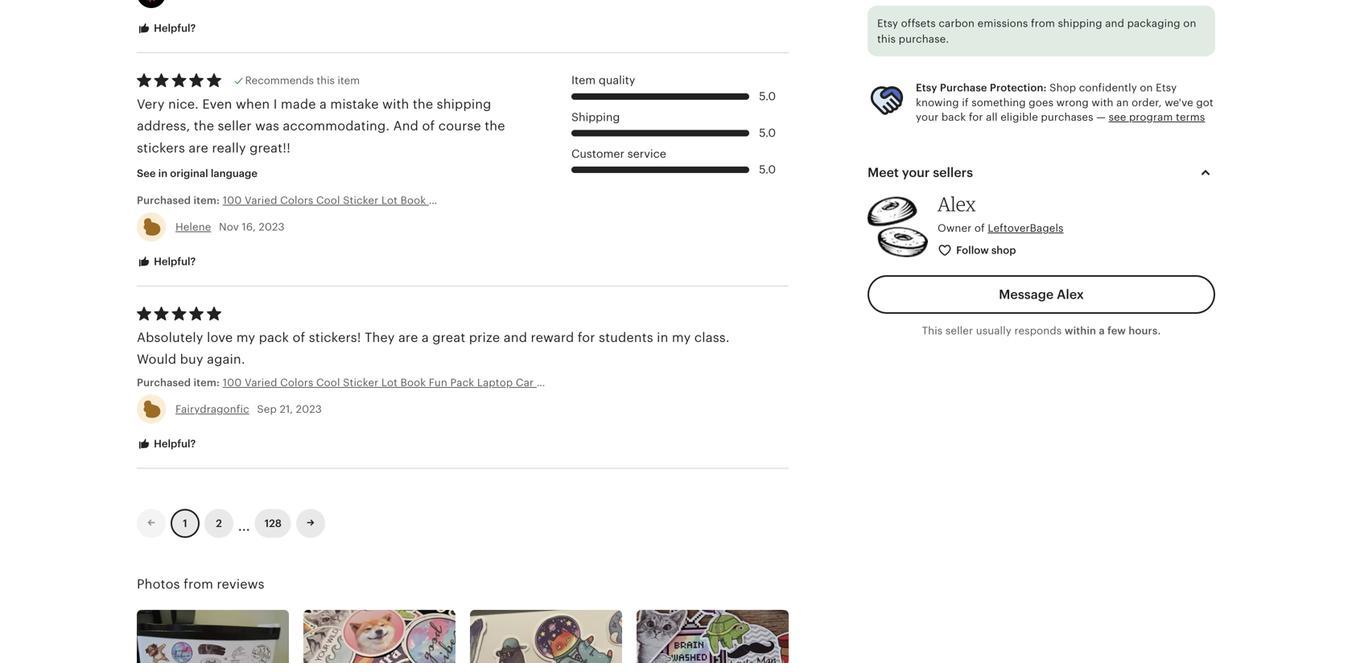 Task type: describe. For each thing, give the bounding box(es) containing it.
was
[[255, 119, 279, 133]]

2
[[216, 518, 222, 530]]

alex owner of leftoverbagels
[[938, 192, 1064, 234]]

reviews
[[217, 577, 265, 592]]

accommodating.
[[283, 119, 390, 133]]

goes
[[1029, 96, 1054, 109]]

a inside absolutely love my pack of stickers! they are a great prize and reward for students in my class. would buy again.
[[422, 330, 429, 345]]

lot for mistake
[[381, 194, 398, 206]]

from inside etsy offsets carbon emissions from shipping and packaging on this purchase.
[[1031, 17, 1055, 29]]

for inside absolutely love my pack of stickers! they are a great prize and reward for students in my class. would buy again.
[[578, 330, 595, 345]]

hours.
[[1129, 325, 1161, 337]]

sticker for a
[[343, 194, 379, 206]]

all
[[986, 111, 998, 123]]

your inside shop confidently on etsy knowing if something goes wrong with an order, we've got your back for all eligible purchases —
[[916, 111, 939, 123]]

helene nov 16, 2023
[[175, 221, 285, 233]]

etsy purchase protection:
[[916, 82, 1047, 94]]

even
[[202, 97, 232, 111]]

varied for stickers
[[245, 194, 277, 206]]

5.0 for service
[[759, 163, 776, 176]]

2 5.0 from the top
[[759, 126, 776, 139]]

purchase.
[[899, 33, 949, 45]]

128
[[265, 518, 282, 530]]

2 horizontal spatial a
[[1099, 325, 1105, 337]]

—
[[1096, 111, 1106, 123]]

message alex
[[999, 287, 1084, 302]]

terms
[[1176, 111, 1205, 123]]

great
[[432, 330, 465, 345]]

original
[[170, 167, 208, 180]]

with inside shop confidently on etsy knowing if something goes wrong with an order, we've got your back for all eligible purchases —
[[1092, 96, 1114, 109]]

message alex button
[[868, 275, 1215, 314]]

would
[[137, 352, 176, 367]]

100 for stickers
[[223, 194, 242, 206]]

leftoverbagels link
[[988, 222, 1064, 234]]

this inside etsy offsets carbon emissions from shipping and packaging on this purchase.
[[877, 33, 896, 45]]

2 horizontal spatial the
[[485, 119, 505, 133]]

100 varied colors cool sticker lot book fun pack laptop car alien decals link for with
[[223, 193, 599, 208]]

shipping
[[571, 110, 620, 123]]

really
[[212, 141, 246, 155]]

service
[[628, 147, 666, 160]]

2023 for i
[[259, 221, 285, 233]]

shop
[[991, 244, 1016, 256]]

something
[[972, 96, 1026, 109]]

absolutely love my pack of stickers! they are a great prize and reward for students in my class. would buy again.
[[137, 330, 730, 367]]

responds
[[1014, 325, 1062, 337]]

5.0 for quality
[[759, 90, 776, 103]]

protection:
[[990, 82, 1047, 94]]

stickers!
[[309, 330, 361, 345]]

class.
[[694, 330, 730, 345]]

0 horizontal spatial the
[[194, 119, 214, 133]]

see program terms link
[[1109, 111, 1205, 123]]

meet your sellers
[[868, 166, 973, 180]]

helene
[[175, 221, 211, 233]]

meet
[[868, 166, 899, 180]]

when
[[236, 97, 270, 111]]

on inside shop confidently on etsy knowing if something goes wrong with an order, we've got your back for all eligible purchases —
[[1140, 82, 1153, 94]]

stickers
[[137, 141, 185, 155]]

packaging
[[1127, 17, 1181, 29]]

see
[[137, 167, 156, 180]]

got
[[1196, 96, 1214, 109]]

made
[[281, 97, 316, 111]]

program
[[1129, 111, 1173, 123]]

21,
[[280, 403, 293, 415]]

customer
[[571, 147, 625, 160]]

fun for great
[[429, 377, 447, 389]]

i
[[273, 97, 277, 111]]

shipping inside etsy offsets carbon emissions from shipping and packaging on this purchase.
[[1058, 17, 1102, 29]]

2 link
[[204, 509, 233, 538]]

see
[[1109, 111, 1126, 123]]

sep
[[257, 403, 277, 415]]

item quality
[[571, 74, 635, 87]]

offsets
[[901, 17, 936, 29]]

nov
[[219, 221, 239, 233]]

reward
[[531, 330, 574, 345]]

in inside button
[[158, 167, 168, 180]]

course
[[438, 119, 481, 133]]

fun for the
[[429, 194, 447, 206]]

purchased for absolutely love my pack of stickers! they are a great prize and reward for students in my class. would buy again.
[[137, 377, 191, 389]]

emissions
[[978, 17, 1028, 29]]

car for prize
[[516, 377, 534, 389]]

we've
[[1165, 96, 1193, 109]]

etsy for etsy offsets carbon emissions from shipping and packaging on this purchase.
[[877, 17, 898, 29]]

photos from reviews
[[137, 577, 265, 592]]

1 helpful? from the top
[[151, 22, 196, 34]]

helpful? for very
[[151, 256, 196, 268]]

in inside absolutely love my pack of stickers! they are a great prize and reward for students in my class. would buy again.
[[657, 330, 668, 345]]

purchased for very nice. even when i made a mistake with the shipping address, the seller was accommodating. and of course the stickers are really great!!
[[137, 194, 191, 206]]

purchases
[[1041, 111, 1094, 123]]

mistake
[[330, 97, 379, 111]]

pack
[[259, 330, 289, 345]]

purchased item: 100 varied colors cool sticker lot book fun pack laptop car alien decals for mistake
[[137, 194, 599, 206]]

2 my from the left
[[672, 330, 691, 345]]

seller inside very nice. even when i made a mistake with the shipping address, the seller was accommodating. and of course the stickers are really great!!
[[218, 119, 252, 133]]

helpful? button for very
[[125, 247, 208, 277]]

again.
[[207, 352, 245, 367]]

lot for are
[[381, 377, 398, 389]]

100 for again.
[[223, 377, 242, 389]]

item
[[571, 74, 596, 87]]

very
[[137, 97, 165, 111]]

see program terms
[[1109, 111, 1205, 123]]

sellers
[[933, 166, 973, 180]]

usually
[[976, 325, 1012, 337]]

meet your sellers button
[[853, 153, 1230, 192]]

photos
[[137, 577, 180, 592]]

are inside very nice. even when i made a mistake with the shipping address, the seller was accommodating. and of course the stickers are really great!!
[[189, 141, 208, 155]]

recommends this item
[[245, 75, 360, 87]]

pack for prize
[[450, 377, 474, 389]]

owner
[[938, 222, 972, 234]]

carbon
[[939, 17, 975, 29]]

absolutely
[[137, 330, 203, 345]]

car for shipping
[[516, 194, 534, 206]]

shipping inside very nice. even when i made a mistake with the shipping address, the seller was accommodating. and of course the stickers are really great!!
[[437, 97, 491, 111]]



Task type: locate. For each thing, give the bounding box(es) containing it.
decals down customer
[[565, 194, 599, 206]]

1 book from the top
[[400, 194, 426, 206]]

0 vertical spatial 100
[[223, 194, 242, 206]]

laptop
[[477, 194, 513, 206], [477, 377, 513, 389]]

language
[[211, 167, 257, 180]]

2 horizontal spatial of
[[975, 222, 985, 234]]

2 colors from the top
[[280, 377, 313, 389]]

your right meet
[[902, 166, 930, 180]]

with
[[1092, 96, 1114, 109], [382, 97, 409, 111]]

helpful? down helene 'link'
[[151, 256, 196, 268]]

1 horizontal spatial this
[[877, 33, 896, 45]]

message
[[999, 287, 1054, 302]]

this seller usually responds within a few hours.
[[922, 325, 1161, 337]]

1 horizontal spatial a
[[422, 330, 429, 345]]

pack for shipping
[[450, 194, 474, 206]]

1 car from the top
[[516, 194, 534, 206]]

colors for i
[[280, 194, 313, 206]]

helpful? button down "fairydragonfic"
[[125, 429, 208, 459]]

item: down see in original language button
[[194, 194, 220, 206]]

1 vertical spatial pack
[[450, 377, 474, 389]]

1 horizontal spatial in
[[657, 330, 668, 345]]

etsy offsets carbon emissions from shipping and packaging on this purchase.
[[877, 17, 1196, 45]]

on right packaging
[[1183, 17, 1196, 29]]

0 vertical spatial on
[[1183, 17, 1196, 29]]

0 horizontal spatial 2023
[[259, 221, 285, 233]]

your
[[916, 111, 939, 123], [902, 166, 930, 180]]

2 pack from the top
[[450, 377, 474, 389]]

laptop for prize
[[477, 377, 513, 389]]

fairydragonfic
[[175, 403, 249, 415]]

1 horizontal spatial shipping
[[1058, 17, 1102, 29]]

varied for again.
[[245, 377, 277, 389]]

they
[[365, 330, 395, 345]]

a right made
[[320, 97, 327, 111]]

varied up 16,
[[245, 194, 277, 206]]

1 vertical spatial lot
[[381, 377, 398, 389]]

1 vertical spatial purchased item: 100 varied colors cool sticker lot book fun pack laptop car alien decals
[[137, 377, 599, 389]]

helpful? button
[[125, 14, 208, 44], [125, 247, 208, 277], [125, 429, 208, 459]]

helene link
[[175, 221, 211, 233]]

0 vertical spatial 5.0
[[759, 90, 776, 103]]

0 vertical spatial alex
[[938, 192, 976, 216]]

book down the and
[[400, 194, 426, 206]]

2023 right 21,
[[296, 403, 322, 415]]

0 horizontal spatial this
[[317, 75, 335, 87]]

0 vertical spatial shipping
[[1058, 17, 1102, 29]]

knowing
[[916, 96, 959, 109]]

1 horizontal spatial are
[[398, 330, 418, 345]]

alex image
[[868, 197, 928, 257]]

decals
[[565, 194, 599, 206], [565, 377, 599, 389]]

2 cool from the top
[[316, 377, 340, 389]]

alex inside 'alex owner of leftoverbagels'
[[938, 192, 976, 216]]

very nice. even when i made a mistake with the shipping address, the seller was accommodating. and of course the stickers are really great!!
[[137, 97, 505, 155]]

1 vertical spatial helpful?
[[151, 256, 196, 268]]

see in original language
[[137, 167, 257, 180]]

100 up helene nov 16, 2023 on the left top of the page
[[223, 194, 242, 206]]

see in original language button
[[125, 159, 270, 188]]

of inside very nice. even when i made a mistake with the shipping address, the seller was accommodating. and of course the stickers are really great!!
[[422, 119, 435, 133]]

and
[[1105, 17, 1124, 29], [504, 330, 527, 345]]

if
[[962, 96, 969, 109]]

of inside absolutely love my pack of stickers! they are a great prize and reward for students in my class. would buy again.
[[293, 330, 305, 345]]

helpful? down "fairydragonfic"
[[151, 438, 196, 450]]

item: for stickers
[[194, 194, 220, 206]]

etsy left offsets
[[877, 17, 898, 29]]

sticker down accommodating. at left top
[[343, 194, 379, 206]]

pack down course at top left
[[450, 194, 474, 206]]

alien
[[537, 194, 562, 206], [537, 377, 562, 389]]

1 link
[[171, 509, 200, 538]]

2 vertical spatial of
[[293, 330, 305, 345]]

1 colors from the top
[[280, 194, 313, 206]]

etsy inside etsy offsets carbon emissions from shipping and packaging on this purchase.
[[877, 17, 898, 29]]

helpful? button for absolutely
[[125, 429, 208, 459]]

16,
[[242, 221, 256, 233]]

0 horizontal spatial and
[[504, 330, 527, 345]]

this left the purchase.
[[877, 33, 896, 45]]

1 varied from the top
[[245, 194, 277, 206]]

customer service
[[571, 147, 666, 160]]

decals down reward
[[565, 377, 599, 389]]

your down "knowing"
[[916, 111, 939, 123]]

0 horizontal spatial seller
[[218, 119, 252, 133]]

1 horizontal spatial for
[[969, 111, 983, 123]]

0 vertical spatial car
[[516, 194, 534, 206]]

seller up really on the top left of page
[[218, 119, 252, 133]]

1 vertical spatial seller
[[946, 325, 973, 337]]

decals for shipping
[[565, 194, 599, 206]]

2 vertical spatial helpful? button
[[125, 429, 208, 459]]

1 purchased item: 100 varied colors cool sticker lot book fun pack laptop car alien decals from the top
[[137, 194, 599, 206]]

1 vertical spatial book
[[400, 377, 426, 389]]

pack down absolutely love my pack of stickers! they are a great prize and reward for students in my class. would buy again.
[[450, 377, 474, 389]]

1 vertical spatial colors
[[280, 377, 313, 389]]

2 varied from the top
[[245, 377, 277, 389]]

0 vertical spatial this
[[877, 33, 896, 45]]

100 varied colors cool sticker lot book fun pack laptop car alien decals link for a
[[223, 375, 599, 390]]

sticker
[[343, 194, 379, 206], [343, 377, 379, 389]]

few
[[1108, 325, 1126, 337]]

1 vertical spatial alien
[[537, 377, 562, 389]]

1 vertical spatial alex
[[1057, 287, 1084, 302]]

back
[[942, 111, 966, 123]]

3 5.0 from the top
[[759, 163, 776, 176]]

on up order, at the top right of page
[[1140, 82, 1153, 94]]

0 vertical spatial item:
[[194, 194, 220, 206]]

1 vertical spatial shipping
[[437, 97, 491, 111]]

2023 for of
[[296, 403, 322, 415]]

a left great
[[422, 330, 429, 345]]

purchased down "see"
[[137, 194, 191, 206]]

1 vertical spatial helpful? button
[[125, 247, 208, 277]]

1 horizontal spatial 2023
[[296, 403, 322, 415]]

1 vertical spatial purchased
[[137, 377, 191, 389]]

0 horizontal spatial etsy
[[877, 17, 898, 29]]

fairydragonfic sep 21, 2023
[[175, 403, 322, 415]]

with inside very nice. even when i made a mistake with the shipping address, the seller was accommodating. and of course the stickers are really great!!
[[382, 97, 409, 111]]

1 fun from the top
[[429, 194, 447, 206]]

decals for prize
[[565, 377, 599, 389]]

2 book from the top
[[400, 377, 426, 389]]

lot down the and
[[381, 194, 398, 206]]

a inside very nice. even when i made a mistake with the shipping address, the seller was accommodating. and of course the stickers are really great!!
[[320, 97, 327, 111]]

cool for stickers!
[[316, 377, 340, 389]]

eligible
[[1001, 111, 1038, 123]]

2 vertical spatial 5.0
[[759, 163, 776, 176]]

1 vertical spatial 100 varied colors cool sticker lot book fun pack laptop car alien decals link
[[223, 375, 599, 390]]

0 vertical spatial helpful? button
[[125, 14, 208, 44]]

purchased item: 100 varied colors cool sticker lot book fun pack laptop car alien decals
[[137, 194, 599, 206], [137, 377, 599, 389]]

2023 right 16,
[[259, 221, 285, 233]]

purchased item: 100 varied colors cool sticker lot book fun pack laptop car alien decals for are
[[137, 377, 599, 389]]

on
[[1183, 17, 1196, 29], [1140, 82, 1153, 94]]

this left "item" on the left
[[317, 75, 335, 87]]

purchased
[[137, 194, 191, 206], [137, 377, 191, 389]]

0 horizontal spatial on
[[1140, 82, 1153, 94]]

are inside absolutely love my pack of stickers! they are a great prize and reward for students in my class. would buy again.
[[398, 330, 418, 345]]

shipping
[[1058, 17, 1102, 29], [437, 97, 491, 111]]

1 vertical spatial fun
[[429, 377, 447, 389]]

1 vertical spatial cool
[[316, 377, 340, 389]]

the up the and
[[413, 97, 433, 111]]

in right students
[[657, 330, 668, 345]]

0 vertical spatial in
[[158, 167, 168, 180]]

the
[[413, 97, 433, 111], [194, 119, 214, 133], [485, 119, 505, 133]]

1 alien from the top
[[537, 194, 562, 206]]

and right the prize
[[504, 330, 527, 345]]

of inside 'alex owner of leftoverbagels'
[[975, 222, 985, 234]]

0 vertical spatial for
[[969, 111, 983, 123]]

1 vertical spatial for
[[578, 330, 595, 345]]

0 vertical spatial fun
[[429, 194, 447, 206]]

shipping up course at top left
[[437, 97, 491, 111]]

your inside dropdown button
[[902, 166, 930, 180]]

1 100 varied colors cool sticker lot book fun pack laptop car alien decals link from the top
[[223, 193, 599, 208]]

2 fun from the top
[[429, 377, 447, 389]]

0 horizontal spatial are
[[189, 141, 208, 155]]

1 horizontal spatial and
[[1105, 17, 1124, 29]]

1 vertical spatial your
[[902, 166, 930, 180]]

0 vertical spatial of
[[422, 119, 435, 133]]

and inside absolutely love my pack of stickers! they are a great prize and reward for students in my class. would buy again.
[[504, 330, 527, 345]]

2 car from the top
[[516, 377, 534, 389]]

2 laptop from the top
[[477, 377, 513, 389]]

0 vertical spatial 2023
[[259, 221, 285, 233]]

1 100 from the top
[[223, 194, 242, 206]]

are up the see in original language
[[189, 141, 208, 155]]

colors for of
[[280, 377, 313, 389]]

0 vertical spatial 100 varied colors cool sticker lot book fun pack laptop car alien decals link
[[223, 193, 599, 208]]

this
[[922, 325, 943, 337]]

etsy inside shop confidently on etsy knowing if something goes wrong with an order, we've got your back for all eligible purchases —
[[1156, 82, 1177, 94]]

follow shop button
[[926, 236, 1030, 266]]

1 decals from the top
[[565, 194, 599, 206]]

1 laptop from the top
[[477, 194, 513, 206]]

0 vertical spatial purchased
[[137, 194, 191, 206]]

2 sticker from the top
[[343, 377, 379, 389]]

1 vertical spatial sticker
[[343, 377, 379, 389]]

1 horizontal spatial alex
[[1057, 287, 1084, 302]]

1 vertical spatial this
[[317, 75, 335, 87]]

1 vertical spatial laptop
[[477, 377, 513, 389]]

2 item: from the top
[[194, 377, 220, 389]]

follow
[[956, 244, 989, 256]]

1 vertical spatial car
[[516, 377, 534, 389]]

2 horizontal spatial etsy
[[1156, 82, 1177, 94]]

book for a
[[400, 377, 426, 389]]

in right "see"
[[158, 167, 168, 180]]

…
[[238, 512, 250, 535]]

2 purchased item: 100 varied colors cool sticker lot book fun pack laptop car alien decals from the top
[[137, 377, 599, 389]]

for left all
[[969, 111, 983, 123]]

etsy for etsy purchase protection:
[[916, 82, 937, 94]]

leftoverbagels
[[988, 222, 1064, 234]]

1 vertical spatial of
[[975, 222, 985, 234]]

1 vertical spatial 100
[[223, 377, 242, 389]]

sticker down they
[[343, 377, 379, 389]]

love
[[207, 330, 233, 345]]

0 horizontal spatial with
[[382, 97, 409, 111]]

1 horizontal spatial of
[[422, 119, 435, 133]]

of right the and
[[422, 119, 435, 133]]

0 horizontal spatial from
[[184, 577, 213, 592]]

2 helpful? from the top
[[151, 256, 196, 268]]

colors down the great!!
[[280, 194, 313, 206]]

2 helpful? button from the top
[[125, 247, 208, 277]]

varied up sep
[[245, 377, 277, 389]]

of
[[422, 119, 435, 133], [975, 222, 985, 234], [293, 330, 305, 345]]

from right emissions
[[1031, 17, 1055, 29]]

etsy up 'we've'
[[1156, 82, 1177, 94]]

1 horizontal spatial with
[[1092, 96, 1114, 109]]

1 vertical spatial are
[[398, 330, 418, 345]]

1 vertical spatial in
[[657, 330, 668, 345]]

1 vertical spatial varied
[[245, 377, 277, 389]]

sticker for they
[[343, 377, 379, 389]]

car
[[516, 194, 534, 206], [516, 377, 534, 389]]

0 horizontal spatial for
[[578, 330, 595, 345]]

1 vertical spatial 5.0
[[759, 126, 776, 139]]

nice.
[[168, 97, 199, 111]]

1 lot from the top
[[381, 194, 398, 206]]

0 vertical spatial your
[[916, 111, 939, 123]]

colors up 21,
[[280, 377, 313, 389]]

lot down they
[[381, 377, 398, 389]]

0 horizontal spatial my
[[236, 330, 255, 345]]

1 cool from the top
[[316, 194, 340, 206]]

fairydragonfic link
[[175, 403, 249, 415]]

of right pack
[[293, 330, 305, 345]]

0 vertical spatial purchased item: 100 varied colors cool sticker lot book fun pack laptop car alien decals
[[137, 194, 599, 206]]

0 horizontal spatial shipping
[[437, 97, 491, 111]]

0 vertical spatial sticker
[[343, 194, 379, 206]]

cool down very nice. even when i made a mistake with the shipping address, the seller was accommodating. and of course the stickers are really great!!
[[316, 194, 340, 206]]

with up "—"
[[1092, 96, 1114, 109]]

varied
[[245, 194, 277, 206], [245, 377, 277, 389]]

0 vertical spatial are
[[189, 141, 208, 155]]

and left packaging
[[1105, 17, 1124, 29]]

2 alien from the top
[[537, 377, 562, 389]]

1 vertical spatial decals
[[565, 377, 599, 389]]

for right reward
[[578, 330, 595, 345]]

3 helpful? button from the top
[[125, 429, 208, 459]]

1 horizontal spatial the
[[413, 97, 433, 111]]

1 sticker from the top
[[343, 194, 379, 206]]

are right they
[[398, 330, 418, 345]]

item: up fairydragonfic link
[[194, 377, 220, 389]]

great!!
[[250, 141, 291, 155]]

1
[[183, 518, 187, 530]]

helpful? for absolutely
[[151, 438, 196, 450]]

alex inside "button"
[[1057, 287, 1084, 302]]

laptop for shipping
[[477, 194, 513, 206]]

my left class.
[[672, 330, 691, 345]]

2 lot from the top
[[381, 377, 398, 389]]

for
[[969, 111, 983, 123], [578, 330, 595, 345]]

1 horizontal spatial etsy
[[916, 82, 937, 94]]

shipping up shop
[[1058, 17, 1102, 29]]

fun down course at top left
[[429, 194, 447, 206]]

1 purchased from the top
[[137, 194, 191, 206]]

0 horizontal spatial in
[[158, 167, 168, 180]]

0 vertical spatial decals
[[565, 194, 599, 206]]

0 vertical spatial book
[[400, 194, 426, 206]]

the right course at top left
[[485, 119, 505, 133]]

purchase
[[940, 82, 987, 94]]

1 item: from the top
[[194, 194, 220, 206]]

alex up within
[[1057, 287, 1084, 302]]

wrong
[[1056, 96, 1089, 109]]

2 100 from the top
[[223, 377, 242, 389]]

for inside shop confidently on etsy knowing if something goes wrong with an order, we've got your back for all eligible purchases —
[[969, 111, 983, 123]]

and inside etsy offsets carbon emissions from shipping and packaging on this purchase.
[[1105, 17, 1124, 29]]

a left few
[[1099, 325, 1105, 337]]

purchased down would
[[137, 377, 191, 389]]

fun down absolutely love my pack of stickers! they are a great prize and reward for students in my class. would buy again.
[[429, 377, 447, 389]]

prize
[[469, 330, 500, 345]]

alien for prize
[[537, 377, 562, 389]]

confidently
[[1079, 82, 1137, 94]]

order,
[[1132, 96, 1162, 109]]

100 varied colors cool sticker lot book fun pack laptop car alien decals link down absolutely love my pack of stickers! they are a great prize and reward for students in my class. would buy again.
[[223, 375, 599, 390]]

1 my from the left
[[236, 330, 255, 345]]

pack
[[450, 194, 474, 206], [450, 377, 474, 389]]

0 vertical spatial seller
[[218, 119, 252, 133]]

alien for shipping
[[537, 194, 562, 206]]

0 vertical spatial lot
[[381, 194, 398, 206]]

1 vertical spatial from
[[184, 577, 213, 592]]

cool down stickers!
[[316, 377, 340, 389]]

0 vertical spatial alien
[[537, 194, 562, 206]]

0 horizontal spatial of
[[293, 330, 305, 345]]

the down even
[[194, 119, 214, 133]]

2 100 varied colors cool sticker lot book fun pack laptop car alien decals link from the top
[[223, 375, 599, 390]]

within
[[1065, 325, 1096, 337]]

book down absolutely love my pack of stickers! they are a great prize and reward for students in my class. would buy again.
[[400, 377, 426, 389]]

0 horizontal spatial a
[[320, 97, 327, 111]]

book for with
[[400, 194, 426, 206]]

shop confidently on etsy knowing if something goes wrong with an order, we've got your back for all eligible purchases —
[[916, 82, 1214, 123]]

from right photos
[[184, 577, 213, 592]]

1 helpful? button from the top
[[125, 14, 208, 44]]

helpful? button up very
[[125, 14, 208, 44]]

fun
[[429, 194, 447, 206], [429, 377, 447, 389]]

1 horizontal spatial on
[[1183, 17, 1196, 29]]

0 vertical spatial and
[[1105, 17, 1124, 29]]

item
[[338, 75, 360, 87]]

0 vertical spatial colors
[[280, 194, 313, 206]]

alex up owner
[[938, 192, 976, 216]]

2 decals from the top
[[565, 377, 599, 389]]

0 vertical spatial laptop
[[477, 194, 513, 206]]

0 vertical spatial from
[[1031, 17, 1055, 29]]

of up follow shop button
[[975, 222, 985, 234]]

follow shop
[[956, 244, 1016, 256]]

with up the and
[[382, 97, 409, 111]]

a
[[320, 97, 327, 111], [1099, 325, 1105, 337], [422, 330, 429, 345]]

on inside etsy offsets carbon emissions from shipping and packaging on this purchase.
[[1183, 17, 1196, 29]]

0 vertical spatial varied
[[245, 194, 277, 206]]

helpful? up nice.
[[151, 22, 196, 34]]

100 varied colors cool sticker lot book fun pack laptop car alien decals link down the and
[[223, 193, 599, 208]]

2 purchased from the top
[[137, 377, 191, 389]]

an
[[1116, 96, 1129, 109]]

address,
[[137, 119, 190, 133]]

2023
[[259, 221, 285, 233], [296, 403, 322, 415]]

1 horizontal spatial seller
[[946, 325, 973, 337]]

cool for made
[[316, 194, 340, 206]]

students
[[599, 330, 653, 345]]

item: for again.
[[194, 377, 220, 389]]

my right love
[[236, 330, 255, 345]]

helpful? button down helene 'link'
[[125, 247, 208, 277]]

0 horizontal spatial alex
[[938, 192, 976, 216]]

etsy up "knowing"
[[916, 82, 937, 94]]

lot
[[381, 194, 398, 206], [381, 377, 398, 389]]

100 varied colors cool sticker lot book fun pack laptop car alien decals link
[[223, 193, 599, 208], [223, 375, 599, 390]]

seller right 'this'
[[946, 325, 973, 337]]

3 helpful? from the top
[[151, 438, 196, 450]]

this
[[877, 33, 896, 45], [317, 75, 335, 87]]

1 pack from the top
[[450, 194, 474, 206]]

100 down again.
[[223, 377, 242, 389]]

1 vertical spatial and
[[504, 330, 527, 345]]

etsy
[[877, 17, 898, 29], [916, 82, 937, 94], [1156, 82, 1177, 94]]

0 vertical spatial pack
[[450, 194, 474, 206]]

1 5.0 from the top
[[759, 90, 776, 103]]

item:
[[194, 194, 220, 206], [194, 377, 220, 389]]

cool
[[316, 194, 340, 206], [316, 377, 340, 389]]



Task type: vqa. For each thing, say whether or not it's contained in the screenshot.
the with within Shop confidently on Etsy knowing if something goes wrong with an order, we've got your back for all eligible purchases —
yes



